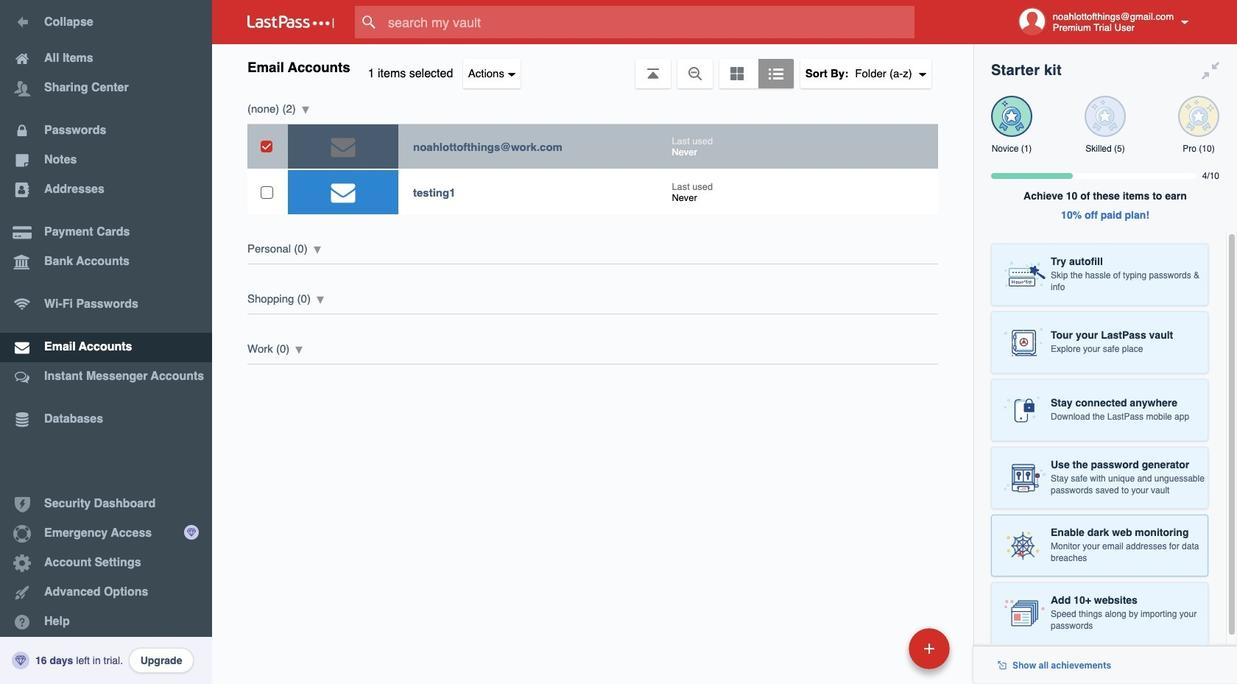 Task type: vqa. For each thing, say whether or not it's contained in the screenshot.
New item image
no



Task type: describe. For each thing, give the bounding box(es) containing it.
main navigation navigation
[[0, 0, 212, 684]]

new item element
[[808, 628, 955, 670]]

Search search field
[[355, 6, 944, 38]]

new item navigation
[[808, 624, 959, 684]]



Task type: locate. For each thing, give the bounding box(es) containing it.
search my vault text field
[[355, 6, 944, 38]]

vault options navigation
[[212, 44, 974, 88]]

lastpass image
[[248, 15, 334, 29]]



